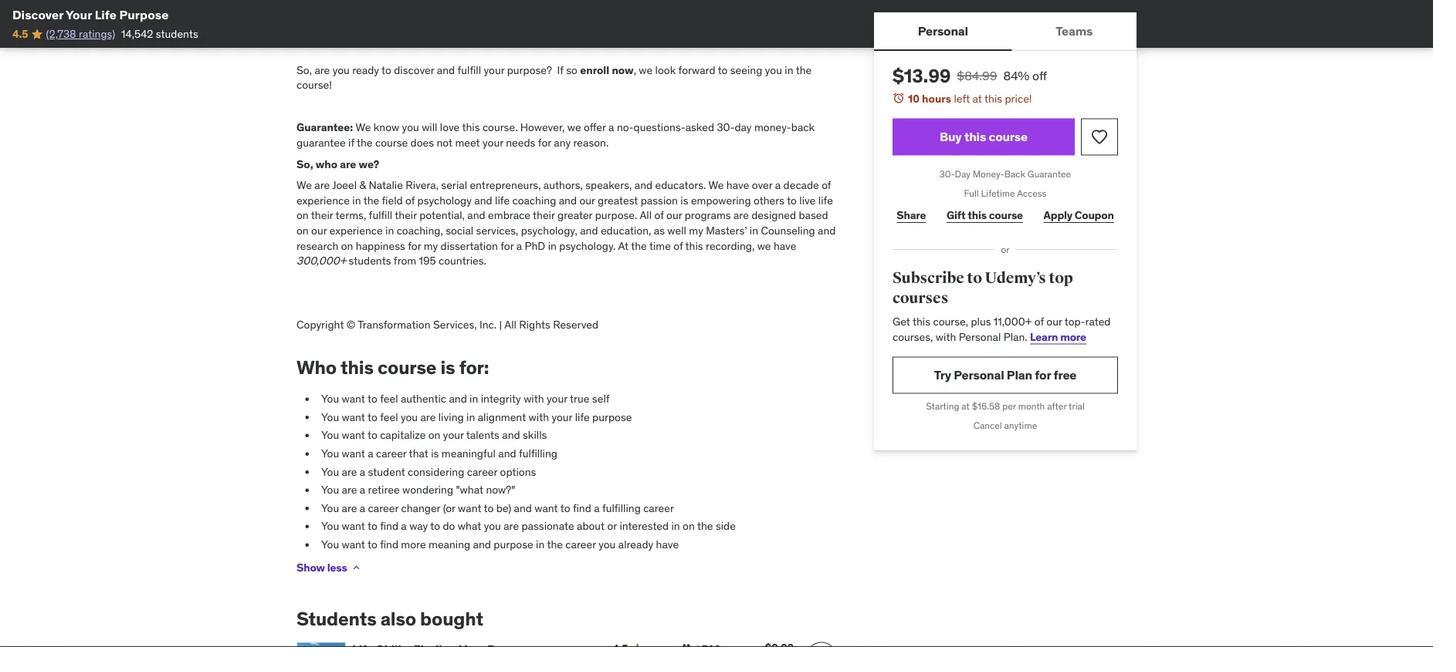 Task type: locate. For each thing, give the bounding box(es) containing it.
capitalize
[[380, 429, 426, 443]]

|
[[499, 318, 502, 332]]

and up living
[[449, 392, 467, 406]]

1 vertical spatial so,
[[297, 157, 313, 171]]

2 so, from the top
[[297, 157, 313, 171]]

as
[[654, 224, 665, 238]]

0 horizontal spatial at
[[962, 401, 970, 413]]

0 vertical spatial is
[[681, 193, 689, 207]]

this
[[985, 92, 1003, 105], [462, 121, 480, 134], [965, 129, 986, 145], [968, 208, 987, 222], [685, 239, 703, 253], [913, 315, 931, 329], [341, 357, 374, 380]]

2 horizontal spatial we
[[709, 178, 724, 192]]

0 horizontal spatial their
[[311, 209, 333, 222]]

fulfilling up 'interested' in the left bottom of the page
[[602, 502, 641, 516]]

course for who this course is for:
[[378, 357, 437, 380]]

cancel
[[974, 420, 1002, 432]]

now
[[612, 63, 634, 77]]

now?"
[[486, 483, 515, 497]]

1 vertical spatial personal
[[959, 330, 1001, 344]]

1 vertical spatial students
[[349, 254, 391, 268]]

0 horizontal spatial fulfilling
[[519, 447, 558, 461]]

their up psychology,
[[533, 209, 555, 222]]

back
[[1005, 168, 1026, 180]]

we inside , we look forward to seeing you in the course!
[[639, 63, 653, 77]]

1 vertical spatial purpose
[[494, 538, 533, 552]]

in down psychology,
[[548, 239, 557, 253]]

students down "purpose"
[[156, 27, 198, 41]]

so, for so, who are we? we are joeel & natalie rivera, serial entrepreneurs, authors, speakers, and educators. we have over a decade of experience in the field of psychology and life coaching and our greatest passion is empowering others to live life on their terms, fulfill their potential, and embrace their greater purpose. all of our programs are designed based on our experience in coaching, social services, psychology, and education, as well my masters' in counseling and research on happiness for my dissertation for a phd in psychology. at the time of this recording, we have 300,000+ students from 195 countries.
[[297, 157, 313, 171]]

0 vertical spatial 30-
[[717, 121, 735, 134]]

2 horizontal spatial have
[[774, 239, 797, 253]]

0 horizontal spatial 30-
[[717, 121, 735, 134]]

udemy's
[[985, 269, 1046, 288]]

you right seeing
[[765, 63, 782, 77]]

1 horizontal spatial have
[[727, 178, 749, 192]]

get
[[893, 315, 910, 329]]

0 vertical spatial experience
[[297, 193, 350, 207]]

potential,
[[420, 209, 465, 222]]

will
[[422, 121, 437, 134]]

we down counseling at the top right
[[757, 239, 771, 253]]

1 vertical spatial fulfilling
[[602, 502, 641, 516]]

0 horizontal spatial fulfill
[[369, 209, 392, 222]]

in right 'interested' in the left bottom of the page
[[671, 520, 680, 534]]

be)
[[496, 502, 511, 516]]

share
[[897, 208, 926, 222]]

300,000+
[[297, 254, 346, 268]]

course for buy this course
[[989, 129, 1028, 145]]

0 horizontal spatial students
[[156, 27, 198, 41]]

,
[[634, 63, 636, 77]]

are down authentic
[[420, 411, 436, 424]]

0 vertical spatial at
[[973, 92, 982, 105]]

in right seeing
[[785, 63, 794, 77]]

3 you from the top
[[321, 429, 339, 443]]

your up course. on the top
[[484, 63, 505, 77]]

time
[[649, 239, 671, 253]]

for:
[[459, 357, 489, 380]]

are left retiree
[[342, 483, 357, 497]]

1 vertical spatial at
[[962, 401, 970, 413]]

students
[[156, 27, 198, 41], [349, 254, 391, 268]]

reserved
[[553, 318, 599, 332]]

what
[[458, 520, 481, 534]]

personal up $16.58
[[954, 368, 1004, 383]]

this inside so, who are we? we are joeel & natalie rivera, serial entrepreneurs, authors, speakers, and educators. we have over a decade of experience in the field of psychology and life coaching and our greatest passion is empowering others to live life on their terms, fulfill their potential, and embrace their greater purpose. all of our programs are designed based on our experience in coaching, social services, psychology, and education, as well my masters' in counseling and research on happiness for my dissertation for a phd in psychology. at the time of this recording, we have 300,000+ students from 195 countries.
[[685, 239, 703, 253]]

0 vertical spatial personal
[[918, 23, 968, 39]]

is inside so, who are we? we are joeel & natalie rivera, serial entrepreneurs, authors, speakers, and educators. we have over a decade of experience in the field of psychology and life coaching and our greatest passion is empowering others to live life on their terms, fulfill their potential, and embrace their greater purpose. all of our programs are designed based on our experience in coaching, social services, psychology, and education, as well my masters' in counseling and research on happiness for my dissertation for a phd in psychology. at the time of this recording, we have 300,000+ students from 195 countries.
[[681, 193, 689, 207]]

"what
[[456, 483, 483, 497]]

a left the student
[[360, 465, 365, 479]]

of down passion
[[655, 209, 664, 222]]

bought
[[420, 608, 483, 631]]

our
[[580, 193, 595, 207], [667, 209, 682, 222], [311, 224, 327, 238], [1047, 315, 1062, 329]]

this left price!
[[985, 92, 1003, 105]]

1 feel from the top
[[380, 392, 398, 406]]

for
[[538, 136, 551, 150], [408, 239, 421, 253], [501, 239, 514, 253], [1035, 368, 1051, 383]]

we left joeel
[[297, 178, 312, 192]]

1 horizontal spatial more
[[1060, 330, 1086, 344]]

month
[[1018, 401, 1045, 413]]

0 horizontal spatial have
[[656, 538, 679, 552]]

lifetime
[[981, 188, 1015, 200]]

purpose down be)
[[494, 538, 533, 552]]

discover
[[394, 63, 434, 77]]

0 horizontal spatial more
[[401, 538, 426, 552]]

are up course!
[[315, 63, 330, 77]]

3 their from the left
[[533, 209, 555, 222]]

0 horizontal spatial we
[[568, 121, 581, 134]]

1 horizontal spatial all
[[640, 209, 652, 222]]

1 horizontal spatial is
[[441, 357, 455, 380]]

0 vertical spatial so,
[[297, 63, 312, 77]]

0 vertical spatial purpose
[[592, 411, 632, 424]]

your
[[484, 63, 505, 77], [483, 136, 503, 150], [547, 392, 568, 406], [552, 411, 572, 424], [443, 429, 464, 443]]

at left $16.58
[[962, 401, 970, 413]]

for down however,
[[538, 136, 551, 150]]

a left retiree
[[360, 483, 365, 497]]

0 vertical spatial all
[[640, 209, 652, 222]]

1 vertical spatial 30-
[[940, 168, 955, 180]]

coupon
[[1075, 208, 1114, 222]]

to inside the subscribe to udemy's top courses
[[967, 269, 982, 288]]

1 their from the left
[[311, 209, 333, 222]]

0 vertical spatial or
[[1001, 244, 1010, 256]]

purpose down self
[[592, 411, 632, 424]]

0 vertical spatial find
[[573, 502, 591, 516]]

you up capitalize
[[401, 411, 418, 424]]

find down retiree
[[380, 538, 398, 552]]

at
[[973, 92, 982, 105], [962, 401, 970, 413]]

1 vertical spatial feel
[[380, 411, 398, 424]]

personal inside button
[[918, 23, 968, 39]]

1 horizontal spatial my
[[689, 224, 703, 238]]

for left free
[[1035, 368, 1051, 383]]

our up well
[[667, 209, 682, 222]]

course down lifetime
[[989, 208, 1023, 222]]

30- inside we know you will love this course. however, we offer a no-questions-asked 30-day money-back guarantee if the course does not meet your needs for any reason.
[[717, 121, 735, 134]]

0 vertical spatial fulfilling
[[519, 447, 558, 461]]

with down course,
[[936, 330, 956, 344]]

to
[[382, 63, 391, 77], [718, 63, 728, 77], [787, 193, 797, 207], [967, 269, 982, 288], [368, 392, 377, 406], [368, 411, 377, 424], [368, 429, 377, 443], [484, 502, 494, 516], [560, 502, 570, 516], [368, 520, 377, 534], [430, 520, 440, 534], [368, 538, 377, 552]]

countries.
[[439, 254, 486, 268]]

0 vertical spatial more
[[1060, 330, 1086, 344]]

trial
[[1069, 401, 1085, 413]]

if
[[557, 63, 564, 77]]

0 vertical spatial with
[[936, 330, 956, 344]]

are down who
[[315, 178, 330, 192]]

we right , at the top of the page
[[639, 63, 653, 77]]

with up the skills
[[529, 411, 549, 424]]

1 horizontal spatial or
[[1001, 244, 1010, 256]]

find left way at bottom left
[[380, 520, 398, 534]]

for down services, at the left top of page
[[501, 239, 514, 253]]

show
[[297, 561, 325, 575]]

their
[[311, 209, 333, 222], [395, 209, 417, 222], [533, 209, 555, 222]]

this up "courses,"
[[913, 315, 931, 329]]

with inside 'get this course, plus 11,000+ of our top-rated courses, with personal plan.'
[[936, 330, 956, 344]]

or right "about"
[[607, 520, 617, 534]]

we know you will love this course. however, we offer a no-questions-asked 30-day money-back guarantee if the course does not meet your needs for any reason.
[[297, 121, 815, 150]]

is right that
[[431, 447, 439, 461]]

a left no-
[[609, 121, 614, 134]]

1 horizontal spatial life
[[575, 411, 590, 424]]

you inside we know you will love this course. however, we offer a no-questions-asked 30-day money-back guarantee if the course does not meet your needs for any reason.
[[402, 121, 419, 134]]

1 horizontal spatial we
[[639, 63, 653, 77]]

we up empowering
[[709, 178, 724, 192]]

this right gift
[[968, 208, 987, 222]]

meaning
[[429, 538, 470, 552]]

have inside you want to feel authentic and in integrity with your true self you want to feel you are living in alignment with your life purpose you want to capitalize on your talents and skills you want a career that is meaningful and fulfilling you are a student considering career options you are a retiree wondering "what now?" you are a career changer (or want to be) and want to find a fulfilling career you want to find a way to do what you are passionate about or interested in on the side you want to find more meaning and purpose in the career you already have
[[656, 538, 679, 552]]

for inside we know you will love this course. however, we offer a no-questions-asked 30-day money-back guarantee if the course does not meet your needs for any reason.
[[538, 136, 551, 150]]

experience down terms,
[[330, 224, 383, 238]]

1 horizontal spatial their
[[395, 209, 417, 222]]

of inside 'get this course, plus 11,000+ of our top-rated courses, with personal plan.'
[[1035, 315, 1044, 329]]

course down "know"
[[375, 136, 408, 150]]

experience
[[297, 193, 350, 207], [330, 224, 383, 238]]

(or
[[443, 502, 455, 516]]

1 vertical spatial fulfill
[[369, 209, 392, 222]]

2 horizontal spatial we
[[757, 239, 771, 253]]

for down coaching,
[[408, 239, 421, 253]]

personal up $13.99
[[918, 23, 968, 39]]

gift this course link
[[943, 200, 1027, 231]]

2 vertical spatial with
[[529, 411, 549, 424]]

we left "know"
[[356, 121, 371, 134]]

empowering
[[691, 193, 751, 207]]

0 horizontal spatial my
[[424, 239, 438, 253]]

1 horizontal spatial 30-
[[940, 168, 955, 180]]

so, inside so, who are we? we are joeel & natalie rivera, serial entrepreneurs, authors, speakers, and educators. we have over a decade of experience in the field of psychology and life coaching and our greatest passion is empowering others to live life on their terms, fulfill their potential, and embrace their greater purpose. all of our programs are designed based on our experience in coaching, social services, psychology, and education, as well my masters' in counseling and research on happiness for my dissertation for a phd in psychology. at the time of this recording, we have 300,000+ students from 195 countries.
[[297, 157, 313, 171]]

all inside so, who are we? we are joeel & natalie rivera, serial entrepreneurs, authors, speakers, and educators. we have over a decade of experience in the field of psychology and life coaching and our greatest passion is empowering others to live life on their terms, fulfill their potential, and embrace their greater purpose. all of our programs are designed based on our experience in coaching, social services, psychology, and education, as well my masters' in counseling and research on happiness for my dissertation for a phd in psychology. at the time of this recording, we have 300,000+ students from 195 countries.
[[640, 209, 652, 222]]

you down be)
[[484, 520, 501, 534]]

0 vertical spatial feel
[[380, 392, 398, 406]]

1 vertical spatial or
[[607, 520, 617, 534]]

1 horizontal spatial fulfill
[[458, 63, 481, 77]]

you left will
[[402, 121, 419, 134]]

try personal plan for free
[[934, 368, 1077, 383]]

2 vertical spatial is
[[431, 447, 439, 461]]

(2,738 ratings)
[[46, 27, 115, 41]]

the left side
[[697, 520, 713, 534]]

feel up capitalize
[[380, 411, 398, 424]]

2 vertical spatial find
[[380, 538, 398, 552]]

1 vertical spatial more
[[401, 538, 426, 552]]

life right live
[[818, 193, 833, 207]]

reason.
[[573, 136, 609, 150]]

seeing
[[730, 63, 763, 77]]

2 horizontal spatial their
[[533, 209, 555, 222]]

2 vertical spatial have
[[656, 538, 679, 552]]

we inside we know you will love this course. however, we offer a no-questions-asked 30-day money-back guarantee if the course does not meet your needs for any reason.
[[568, 121, 581, 134]]

1 horizontal spatial students
[[349, 254, 391, 268]]

1 horizontal spatial we
[[356, 121, 371, 134]]

skills
[[523, 429, 547, 443]]

top-
[[1065, 315, 1085, 329]]

30- down buy on the right of the page
[[940, 168, 955, 180]]

and right discover
[[437, 63, 455, 77]]

others
[[754, 193, 785, 207]]

talents
[[466, 429, 500, 443]]

more
[[1060, 330, 1086, 344], [401, 538, 426, 552]]

0 horizontal spatial or
[[607, 520, 617, 534]]

2 vertical spatial we
[[757, 239, 771, 253]]

do
[[443, 520, 455, 534]]

we inside we know you will love this course. however, we offer a no-questions-asked 30-day money-back guarantee if the course does not meet your needs for any reason.
[[356, 121, 371, 134]]

course up authentic
[[378, 357, 437, 380]]

0 horizontal spatial is
[[431, 447, 439, 461]]

all right |
[[504, 318, 517, 332]]

1 vertical spatial we
[[568, 121, 581, 134]]

my down programs
[[689, 224, 703, 238]]

and down authors,
[[559, 193, 577, 207]]

we inside so, who are we? we are joeel & natalie rivera, serial entrepreneurs, authors, speakers, and educators. we have over a decade of experience in the field of psychology and life coaching and our greatest passion is empowering others to live life on their terms, fulfill their potential, and embrace their greater purpose. all of our programs are designed based on our experience in coaching, social services, psychology, and education, as well my masters' in counseling and research on happiness for my dissertation for a phd in psychology. at the time of this recording, we have 300,000+ students from 195 countries.
[[757, 239, 771, 253]]

1 vertical spatial all
[[504, 318, 517, 332]]

195
[[419, 254, 436, 268]]

fulfill inside so, who are we? we are joeel & natalie rivera, serial entrepreneurs, authors, speakers, and educators. we have over a decade of experience in the field of psychology and life coaching and our greatest passion is empowering others to live life on their terms, fulfill their potential, and embrace their greater purpose. all of our programs are designed based on our experience in coaching, social services, psychology, and education, as well my masters' in counseling and research on happiness for my dissertation for a phd in psychology. at the time of this recording, we have 300,000+ students from 195 countries.
[[369, 209, 392, 222]]

alarm image
[[893, 92, 905, 104]]

0 horizontal spatial purpose
[[494, 538, 533, 552]]

personal down plus
[[959, 330, 1001, 344]]

course inside button
[[989, 129, 1028, 145]]

this down well
[[685, 239, 703, 253]]

experience down joeel
[[297, 193, 350, 207]]

the right at
[[631, 239, 647, 253]]

are up xsmall icon
[[342, 502, 357, 516]]

considering
[[408, 465, 464, 479]]

in inside , we look forward to seeing you in the course!
[[785, 63, 794, 77]]

course.
[[483, 121, 518, 134]]

2 horizontal spatial life
[[818, 193, 833, 207]]

student
[[368, 465, 405, 479]]

this up meet
[[462, 121, 480, 134]]

is inside you want to feel authentic and in integrity with your true self you want to feel you are living in alignment with your life purpose you want to capitalize on your talents and skills you want a career that is meaningful and fulfilling you are a student considering career options you are a retiree wondering "what now?" you are a career changer (or want to be) and want to find a fulfilling career you want to find a way to do what you are passionate about or interested in on the side you want to find more meaning and purpose in the career you already have
[[431, 447, 439, 461]]

we
[[639, 63, 653, 77], [568, 121, 581, 134], [757, 239, 771, 253]]

and down entrepreneurs,
[[474, 193, 492, 207]]

is down educators.
[[681, 193, 689, 207]]

4 you from the top
[[321, 447, 339, 461]]

joeel
[[332, 178, 357, 192]]

guarantee
[[1028, 168, 1071, 180]]

1 vertical spatial experience
[[330, 224, 383, 238]]

your
[[66, 7, 92, 22]]

education,
[[601, 224, 651, 238]]

fulfill down field
[[369, 209, 392, 222]]

and
[[437, 63, 455, 77], [635, 178, 653, 192], [474, 193, 492, 207], [559, 193, 577, 207], [467, 209, 486, 222], [580, 224, 598, 238], [818, 224, 836, 238], [449, 392, 467, 406], [502, 429, 520, 443], [498, 447, 516, 461], [514, 502, 532, 516], [473, 538, 491, 552]]

educators.
[[655, 178, 706, 192]]

more down way at bottom left
[[401, 538, 426, 552]]

serial
[[441, 178, 467, 192]]

of right field
[[405, 193, 415, 207]]

2 horizontal spatial is
[[681, 193, 689, 207]]

more down top-
[[1060, 330, 1086, 344]]

students also bought
[[297, 608, 483, 631]]

programs
[[685, 209, 731, 222]]

after
[[1047, 401, 1067, 413]]

needs
[[506, 136, 535, 150]]

8 you from the top
[[321, 520, 339, 534]]

from
[[394, 254, 416, 268]]

changer
[[401, 502, 440, 516]]

our up 'learn more' link
[[1047, 315, 1062, 329]]

we up any at the top of page
[[568, 121, 581, 134]]

life down entrepreneurs,
[[495, 193, 510, 207]]

your down living
[[443, 429, 464, 443]]

1 vertical spatial my
[[424, 239, 438, 253]]

1 horizontal spatial purpose
[[592, 411, 632, 424]]

84%
[[1003, 68, 1030, 83]]

tab list
[[874, 12, 1137, 51]]

0 vertical spatial we
[[639, 63, 653, 77]]

this right buy on the right of the page
[[965, 129, 986, 145]]

the right if
[[357, 136, 373, 150]]

the inside we know you will love this course. however, we offer a no-questions-asked 30-day money-back guarantee if the course does not meet your needs for any reason.
[[357, 136, 373, 150]]

over
[[752, 178, 773, 192]]

0 vertical spatial fulfill
[[458, 63, 481, 77]]

1 so, from the top
[[297, 63, 312, 77]]

starting
[[926, 401, 960, 413]]

in
[[785, 63, 794, 77], [352, 193, 361, 207], [385, 224, 394, 238], [750, 224, 758, 238], [548, 239, 557, 253], [470, 392, 478, 406], [466, 411, 475, 424], [671, 520, 680, 534], [536, 538, 545, 552]]

7 you from the top
[[321, 502, 339, 516]]

with right integrity
[[524, 392, 544, 406]]

have down 'interested' in the left bottom of the page
[[656, 538, 679, 552]]

in up happiness
[[385, 224, 394, 238]]



Task type: describe. For each thing, give the bounding box(es) containing it.
and down what
[[473, 538, 491, 552]]

2 their from the left
[[395, 209, 417, 222]]

more inside you want to feel authentic and in integrity with your true self you want to feel you are living in alignment with your life purpose you want to capitalize on your talents and skills you want a career that is meaningful and fulfilling you are a student considering career options you are a retiree wondering "what now?" you are a career changer (or want to be) and want to find a fulfilling career you want to find a way to do what you are passionate about or interested in on the side you want to find more meaning and purpose in the career you already have
[[401, 538, 426, 552]]

0 horizontal spatial life
[[495, 193, 510, 207]]

$16.58
[[972, 401, 1000, 413]]

passion
[[641, 193, 678, 207]]

1 vertical spatial find
[[380, 520, 398, 534]]

your left "true" at bottom
[[547, 392, 568, 406]]

$84.99
[[957, 68, 997, 83]]

about
[[577, 520, 605, 534]]

so, for so, are you ready to discover and fulfill your purpose?  if so enroll now
[[297, 63, 312, 77]]

coaching
[[512, 193, 556, 207]]

career down retiree
[[368, 502, 399, 516]]

personal inside 'get this course, plus 11,000+ of our top-rated courses, with personal plan.'
[[959, 330, 1001, 344]]

not
[[437, 136, 453, 150]]

a up "about"
[[594, 502, 600, 516]]

your inside we know you will love this course. however, we offer a no-questions-asked 30-day money-back guarantee if the course does not meet your needs for any reason.
[[483, 136, 503, 150]]

the inside , we look forward to seeing you in the course!
[[796, 63, 812, 77]]

who
[[316, 157, 338, 171]]

try
[[934, 368, 951, 383]]

natalie
[[369, 178, 403, 192]]

4.5
[[12, 27, 28, 41]]

subscribe
[[893, 269, 964, 288]]

course inside we know you will love this course. however, we offer a no-questions-asked 30-day money-back guarantee if the course does not meet your needs for any reason.
[[375, 136, 408, 150]]

this right who
[[341, 357, 374, 380]]

guarantee
[[297, 136, 346, 150]]

are left the student
[[342, 465, 357, 479]]

ratings)
[[79, 27, 115, 41]]

0 horizontal spatial we
[[297, 178, 312, 192]]

love
[[440, 121, 460, 134]]

and up social
[[467, 209, 486, 222]]

our up greater
[[580, 193, 595, 207]]

free
[[1054, 368, 1077, 383]]

this inside we know you will love this course. however, we offer a no-questions-asked 30-day money-back guarantee if the course does not meet your needs for any reason.
[[462, 121, 480, 134]]

authentic
[[401, 392, 446, 406]]

in left integrity
[[470, 392, 478, 406]]

course for gift this course
[[989, 208, 1023, 222]]

in up terms,
[[352, 193, 361, 207]]

9 you from the top
[[321, 538, 339, 552]]

life
[[95, 7, 117, 22]]

psychology.
[[559, 239, 616, 253]]

meaningful
[[442, 447, 496, 461]]

greater
[[558, 209, 593, 222]]

30- inside 30-day money-back guarantee full lifetime access
[[940, 168, 955, 180]]

course!
[[297, 78, 332, 92]]

offer
[[584, 121, 606, 134]]

a left changer
[[360, 502, 365, 516]]

counseling
[[761, 224, 815, 238]]

learn
[[1030, 330, 1058, 344]]

learn more
[[1030, 330, 1086, 344]]

copyright ©️ transformation services, inc. | all rights reserved
[[297, 318, 599, 332]]

11,000+
[[994, 315, 1032, 329]]

the down &
[[363, 193, 379, 207]]

to inside , we look forward to seeing you in the course!
[[718, 63, 728, 77]]

at inside the starting at $16.58 per month after trial cancel anytime
[[962, 401, 970, 413]]

$13.99
[[893, 64, 951, 87]]

the down passionate
[[547, 538, 563, 552]]

services,
[[476, 224, 518, 238]]

that
[[409, 447, 429, 461]]

true
[[570, 392, 590, 406]]

and up passion
[[635, 178, 653, 192]]

and down based
[[818, 224, 836, 238]]

does
[[411, 136, 434, 150]]

0 vertical spatial my
[[689, 224, 703, 238]]

of down well
[[674, 239, 683, 253]]

also
[[381, 608, 416, 631]]

xsmall image
[[680, 643, 693, 648]]

personal button
[[874, 12, 1012, 49]]

our up 'research'
[[311, 224, 327, 238]]

forward
[[679, 63, 716, 77]]

0 vertical spatial have
[[727, 178, 749, 192]]

asked
[[686, 121, 714, 134]]

top
[[1049, 269, 1073, 288]]

6 you from the top
[[321, 483, 339, 497]]

or inside you want to feel authentic and in integrity with your true self you want to feel you are living in alignment with your life purpose you want to capitalize on your talents and skills you want a career that is meaningful and fulfilling you are a student considering career options you are a retiree wondering "what now?" you are a career changer (or want to be) and want to find a fulfilling career you want to find a way to do what you are passionate about or interested in on the side you want to find more meaning and purpose in the career you already have
[[607, 520, 617, 534]]

way
[[409, 520, 428, 534]]

2 feel from the top
[[380, 411, 398, 424]]

in right living
[[466, 411, 475, 424]]

14,542
[[121, 27, 153, 41]]

already
[[618, 538, 654, 552]]

10
[[908, 92, 920, 105]]

a right over
[[775, 178, 781, 192]]

$13.99 $84.99 84% off
[[893, 64, 1047, 87]]

this inside button
[[965, 129, 986, 145]]

you down "about"
[[599, 538, 616, 552]]

1 vertical spatial have
[[774, 239, 797, 253]]

career up 'interested' in the left bottom of the page
[[643, 502, 674, 516]]

tab list containing personal
[[874, 12, 1137, 51]]

1 horizontal spatial at
[[973, 92, 982, 105]]

xsmall image
[[350, 562, 363, 574]]

10 hours left at this price!
[[908, 92, 1032, 105]]

are left we?
[[340, 157, 356, 171]]

side
[[716, 520, 736, 534]]

students inside so, who are we? we are joeel & natalie rivera, serial entrepreneurs, authors, speakers, and educators. we have over a decade of experience in the field of psychology and life coaching and our greatest passion is empowering others to live life on their terms, fulfill their potential, and embrace their greater purpose. all of our programs are designed based on our experience in coaching, social services, psychology, and education, as well my masters' in counseling and research on happiness for my dissertation for a phd in psychology. at the time of this recording, we have 300,000+ students from 195 countries.
[[349, 254, 391, 268]]

teams button
[[1012, 12, 1137, 49]]

a left way at bottom left
[[401, 520, 407, 534]]

your down "true" at bottom
[[552, 411, 572, 424]]

and up options
[[498, 447, 516, 461]]

recording,
[[706, 239, 755, 253]]

look
[[655, 63, 676, 77]]

a up the student
[[368, 447, 374, 461]]

rights
[[519, 318, 551, 332]]

so, who are we? we are joeel & natalie rivera, serial entrepreneurs, authors, speakers, and educators. we have over a decade of experience in the field of psychology and life coaching and our greatest passion is empowering others to live life on their terms, fulfill their potential, and embrace their greater purpose. all of our programs are designed based on our experience in coaching, social services, psychology, and education, as well my masters' in counseling and research on happiness for my dissertation for a phd in psychology. at the time of this recording, we have 300,000+ students from 195 countries.
[[297, 157, 836, 268]]

apply
[[1044, 208, 1073, 222]]

you left ready
[[333, 63, 350, 77]]

rated
[[1085, 315, 1111, 329]]

career down "about"
[[566, 538, 596, 552]]

rivera,
[[406, 178, 439, 192]]

day
[[735, 121, 752, 134]]

based
[[799, 209, 828, 222]]

career up the student
[[376, 447, 407, 461]]

apply coupon button
[[1040, 200, 1118, 231]]

who
[[297, 357, 337, 380]]

phd
[[525, 239, 545, 253]]

money-
[[973, 168, 1005, 180]]

price!
[[1005, 92, 1032, 105]]

off
[[1033, 68, 1047, 83]]

5 you from the top
[[321, 465, 339, 479]]

1 vertical spatial with
[[524, 392, 544, 406]]

this inside 'get this course, plus 11,000+ of our top-rated courses, with personal plan.'
[[913, 315, 931, 329]]

2 you from the top
[[321, 411, 339, 424]]

inc.
[[480, 318, 497, 332]]

a left phd
[[516, 239, 522, 253]]

no-
[[617, 121, 634, 134]]

retiree
[[368, 483, 400, 497]]

to inside so, who are we? we are joeel & natalie rivera, serial entrepreneurs, authors, speakers, and educators. we have over a decade of experience in the field of psychology and life coaching and our greatest passion is empowering others to live life on their terms, fulfill their potential, and embrace their greater purpose. all of our programs are designed based on our experience in coaching, social services, psychology, and education, as well my masters' in counseling and research on happiness for my dissertation for a phd in psychology. at the time of this recording, we have 300,000+ students from 195 countries.
[[787, 193, 797, 207]]

enroll
[[580, 63, 610, 77]]

per
[[1003, 401, 1016, 413]]

course,
[[933, 315, 968, 329]]

and right be)
[[514, 502, 532, 516]]

back
[[791, 121, 815, 134]]

any
[[554, 136, 571, 150]]

subscribe to udemy's top courses
[[893, 269, 1073, 308]]

0 horizontal spatial all
[[504, 318, 517, 332]]

2 vertical spatial personal
[[954, 368, 1004, 383]]

0 vertical spatial students
[[156, 27, 198, 41]]

in down passionate
[[536, 538, 545, 552]]

apply coupon
[[1044, 208, 1114, 222]]

decade
[[784, 178, 819, 192]]

purpose.
[[595, 209, 637, 222]]

so, are you ready to discover and fulfill your purpose?  if so enroll now
[[297, 63, 634, 77]]

life inside you want to feel authentic and in integrity with your true self you want to feel you are living in alignment with your life purpose you want to capitalize on your talents and skills you want a career that is meaningful and fulfilling you are a student considering career options you are a retiree wondering "what now?" you are a career changer (or want to be) and want to find a fulfilling career you want to find a way to do what you are passionate about or interested in on the side you want to find more meaning and purpose in the career you already have
[[575, 411, 590, 424]]

left
[[954, 92, 970, 105]]

alignment
[[478, 411, 526, 424]]

social
[[446, 224, 474, 238]]

who this course is for:
[[297, 357, 489, 380]]

hours
[[922, 92, 951, 105]]

are down be)
[[504, 520, 519, 534]]

wishlist image
[[1090, 128, 1109, 146]]

and up psychology.
[[580, 224, 598, 238]]

1 you from the top
[[321, 392, 339, 406]]

you inside , we look forward to seeing you in the course!
[[765, 63, 782, 77]]

of right decade
[[822, 178, 831, 192]]

1 horizontal spatial fulfilling
[[602, 502, 641, 516]]

gift
[[947, 208, 966, 222]]

a inside we know you will love this course. however, we offer a no-questions-asked 30-day money-back guarantee if the course does not meet your needs for any reason.
[[609, 121, 614, 134]]

1 vertical spatial is
[[441, 357, 455, 380]]

plus
[[971, 315, 991, 329]]

research
[[297, 239, 339, 253]]

are up masters'
[[734, 209, 749, 222]]

career up "what
[[467, 465, 498, 479]]

passionate
[[522, 520, 574, 534]]

our inside 'get this course, plus 11,000+ of our top-rated courses, with personal plan.'
[[1047, 315, 1062, 329]]

well
[[668, 224, 687, 238]]

money-
[[754, 121, 791, 134]]

and down alignment
[[502, 429, 520, 443]]

in down designed
[[750, 224, 758, 238]]



Task type: vqa. For each thing, say whether or not it's contained in the screenshot.
DJ link
no



